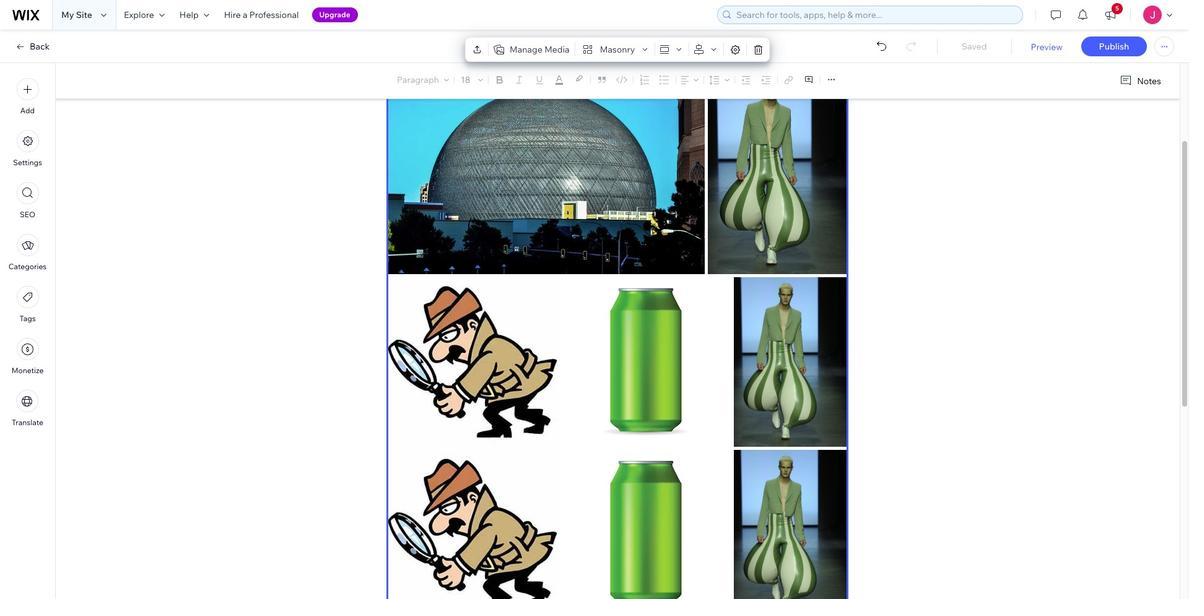 Task type: describe. For each thing, give the bounding box(es) containing it.
translate
[[12, 418, 43, 428]]

back button
[[15, 41, 50, 52]]

preview
[[1032, 42, 1064, 53]]

hire a professional
[[224, 9, 299, 20]]

hire a professional link
[[217, 0, 306, 30]]

Search for tools, apps, help & more... field
[[733, 6, 1020, 24]]

add button
[[16, 78, 39, 115]]

masonry
[[600, 44, 635, 55]]

manage
[[510, 44, 543, 55]]

paragraph button
[[395, 71, 452, 89]]

masonry button
[[578, 41, 653, 58]]

seo
[[20, 210, 35, 219]]

menu containing add
[[0, 71, 55, 435]]

paragraph
[[397, 74, 439, 86]]

manage media button
[[491, 41, 572, 58]]

5
[[1116, 4, 1120, 12]]

my
[[61, 9, 74, 20]]

explore
[[124, 9, 154, 20]]

seo button
[[16, 182, 39, 219]]

help button
[[172, 0, 217, 30]]

professional
[[250, 9, 299, 20]]

upgrade button
[[312, 7, 358, 22]]

monetize
[[12, 366, 44, 376]]

media
[[545, 44, 570, 55]]

categories button
[[9, 234, 47, 271]]

add
[[20, 106, 35, 115]]

hire
[[224, 9, 241, 20]]

manage media
[[510, 44, 570, 55]]



Task type: locate. For each thing, give the bounding box(es) containing it.
site
[[76, 9, 92, 20]]

publish
[[1100, 41, 1130, 52]]

5 button
[[1098, 0, 1125, 30]]

menu
[[0, 71, 55, 435]]

a
[[243, 9, 248, 20]]

back
[[30, 41, 50, 52]]

tags
[[19, 314, 36, 324]]

notes button
[[1116, 73, 1166, 89]]

monetize button
[[12, 338, 44, 376]]

my site
[[61, 9, 92, 20]]

translate button
[[12, 390, 43, 428]]

settings button
[[13, 130, 42, 167]]

tags button
[[16, 286, 39, 324]]

settings
[[13, 158, 42, 167]]

notes
[[1138, 75, 1162, 86]]

preview button
[[1032, 42, 1064, 53]]

help
[[180, 9, 199, 20]]

categories
[[9, 262, 47, 271]]

publish button
[[1082, 37, 1148, 56]]

upgrade
[[320, 10, 351, 19]]



Task type: vqa. For each thing, say whether or not it's contained in the screenshot.
Preview button
yes



